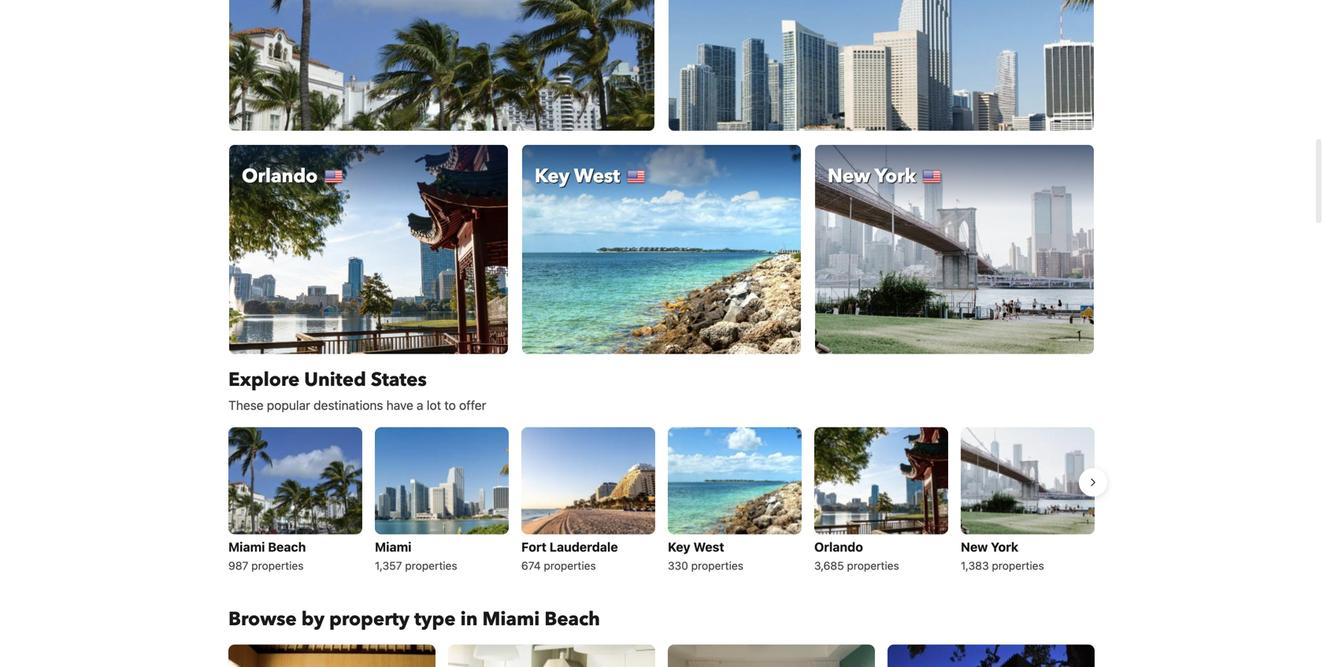 Task type: locate. For each thing, give the bounding box(es) containing it.
6 properties from the left
[[992, 559, 1045, 572]]

properties for miami
[[251, 559, 304, 572]]

0 horizontal spatial key
[[535, 163, 570, 189]]

1 vertical spatial west
[[694, 540, 725, 555]]

miami
[[228, 540, 265, 555], [375, 540, 412, 555], [483, 607, 540, 633]]

properties
[[251, 559, 304, 572], [405, 559, 458, 572], [544, 559, 596, 572], [692, 559, 744, 572], [847, 559, 900, 572], [992, 559, 1045, 572]]

west for key west 330 properties
[[694, 540, 725, 555]]

miami inside miami 1,357 properties
[[375, 540, 412, 555]]

miami right in
[[483, 607, 540, 633]]

west
[[574, 163, 620, 189], [694, 540, 725, 555]]

0 horizontal spatial york
[[875, 163, 916, 189]]

orlando
[[242, 163, 318, 189], [815, 540, 863, 555]]

0 vertical spatial beach
[[268, 540, 306, 555]]

1 horizontal spatial new
[[961, 540, 988, 555]]

properties inside miami beach 987 properties
[[251, 559, 304, 572]]

region
[[216, 421, 1108, 582]]

key inside key west 330 properties
[[668, 540, 691, 555]]

beach down fort lauderdale 674 properties
[[545, 607, 600, 633]]

orlando inside orlando 3,685 properties
[[815, 540, 863, 555]]

key inside "link"
[[535, 163, 570, 189]]

to
[[445, 398, 456, 413]]

browse by property type in miami beach
[[228, 607, 600, 633]]

1 horizontal spatial miami
[[375, 540, 412, 555]]

properties inside new york 1,383 properties
[[992, 559, 1045, 572]]

1 vertical spatial orlando
[[815, 540, 863, 555]]

1 vertical spatial new
[[961, 540, 988, 555]]

1 horizontal spatial beach
[[545, 607, 600, 633]]

beach up browse
[[268, 540, 306, 555]]

1 vertical spatial key
[[668, 540, 691, 555]]

1,357
[[375, 559, 402, 572]]

0 vertical spatial key
[[535, 163, 570, 189]]

1 horizontal spatial key
[[668, 540, 691, 555]]

york for new york 1,383 properties
[[991, 540, 1019, 555]]

key west 330 properties
[[668, 540, 744, 572]]

5 properties from the left
[[847, 559, 900, 572]]

miami inside miami beach 987 properties
[[228, 540, 265, 555]]

0 vertical spatial west
[[574, 163, 620, 189]]

properties right 987
[[251, 559, 304, 572]]

1 horizontal spatial orlando
[[815, 540, 863, 555]]

0 vertical spatial new
[[828, 163, 871, 189]]

miami up 987
[[228, 540, 265, 555]]

in
[[461, 607, 478, 633]]

new inside new york link
[[828, 163, 871, 189]]

1 horizontal spatial york
[[991, 540, 1019, 555]]

1 properties from the left
[[251, 559, 304, 572]]

properties inside miami 1,357 properties
[[405, 559, 458, 572]]

york
[[875, 163, 916, 189], [991, 540, 1019, 555]]

fort lauderdale 674 properties
[[522, 540, 618, 572]]

properties inside key west 330 properties
[[692, 559, 744, 572]]

0 vertical spatial orlando
[[242, 163, 318, 189]]

miami up 1,357
[[375, 540, 412, 555]]

properties for fort
[[544, 559, 596, 572]]

united
[[304, 367, 366, 393]]

3 properties from the left
[[544, 559, 596, 572]]

674
[[522, 559, 541, 572]]

key
[[535, 163, 570, 189], [668, 540, 691, 555]]

york inside new york 1,383 properties
[[991, 540, 1019, 555]]

new
[[828, 163, 871, 189], [961, 540, 988, 555]]

type
[[414, 607, 456, 633]]

miami 1,357 properties
[[375, 540, 458, 572]]

3,685
[[815, 559, 844, 572]]

properties for key
[[692, 559, 744, 572]]

0 vertical spatial york
[[875, 163, 916, 189]]

beach
[[268, 540, 306, 555], [545, 607, 600, 633]]

0 horizontal spatial beach
[[268, 540, 306, 555]]

new york link
[[815, 144, 1095, 355]]

1 vertical spatial york
[[991, 540, 1019, 555]]

4 properties from the left
[[692, 559, 744, 572]]

new inside new york 1,383 properties
[[961, 540, 988, 555]]

orlando link
[[228, 144, 509, 355]]

0 horizontal spatial west
[[574, 163, 620, 189]]

fort
[[522, 540, 547, 555]]

1 horizontal spatial west
[[694, 540, 725, 555]]

properties right 1,357
[[405, 559, 458, 572]]

property
[[329, 607, 410, 633]]

browse
[[228, 607, 297, 633]]

west inside "link"
[[574, 163, 620, 189]]

explore
[[228, 367, 300, 393]]

330
[[668, 559, 689, 572]]

properties inside fort lauderdale 674 properties
[[544, 559, 596, 572]]

west inside key west 330 properties
[[694, 540, 725, 555]]

properties down lauderdale
[[544, 559, 596, 572]]

2 properties from the left
[[405, 559, 458, 572]]

0 horizontal spatial miami
[[228, 540, 265, 555]]

properties right 1,383
[[992, 559, 1045, 572]]

region containing miami beach
[[216, 421, 1108, 582]]

properties right '3,685'
[[847, 559, 900, 572]]

0 horizontal spatial new
[[828, 163, 871, 189]]

0 horizontal spatial orlando
[[242, 163, 318, 189]]

properties right 330
[[692, 559, 744, 572]]



Task type: vqa. For each thing, say whether or not it's contained in the screenshot.
instant
no



Task type: describe. For each thing, give the bounding box(es) containing it.
beach inside miami beach 987 properties
[[268, 540, 306, 555]]

1,383
[[961, 559, 989, 572]]

miami for 1,357
[[375, 540, 412, 555]]

new york 1,383 properties
[[961, 540, 1045, 572]]

properties inside orlando 3,685 properties
[[847, 559, 900, 572]]

popular
[[267, 398, 310, 413]]

new for new york
[[828, 163, 871, 189]]

key for key west
[[535, 163, 570, 189]]

destinations
[[314, 398, 383, 413]]

lot
[[427, 398, 441, 413]]

miami beach 987 properties
[[228, 540, 306, 572]]

york for new york
[[875, 163, 916, 189]]

have
[[387, 398, 414, 413]]

miami for beach
[[228, 540, 265, 555]]

these
[[228, 398, 264, 413]]

key west link
[[522, 144, 802, 355]]

orlando for orlando
[[242, 163, 318, 189]]

explore united states these popular destinations have a lot to offer
[[228, 367, 486, 413]]

by
[[302, 607, 325, 633]]

new for new york 1,383 properties
[[961, 540, 988, 555]]

key for key west 330 properties
[[668, 540, 691, 555]]

offer
[[459, 398, 486, 413]]

1 vertical spatial beach
[[545, 607, 600, 633]]

properties for new
[[992, 559, 1045, 572]]

key west
[[535, 163, 620, 189]]

west for key west
[[574, 163, 620, 189]]

new york
[[828, 163, 916, 189]]

a
[[417, 398, 424, 413]]

2 horizontal spatial miami
[[483, 607, 540, 633]]

states
[[371, 367, 427, 393]]

orlando 3,685 properties
[[815, 540, 900, 572]]

orlando for orlando 3,685 properties
[[815, 540, 863, 555]]

lauderdale
[[550, 540, 618, 555]]

987
[[228, 559, 248, 572]]



